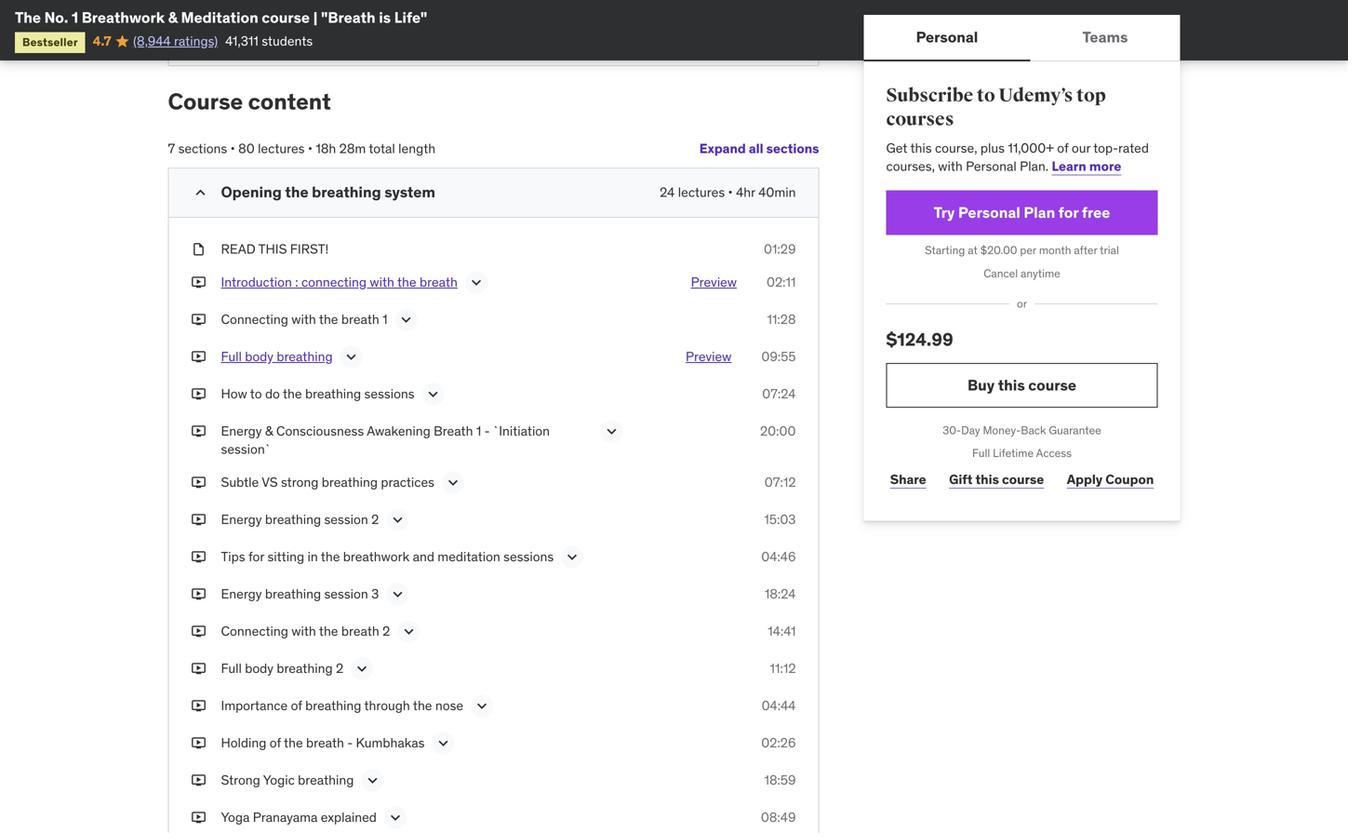 Task type: locate. For each thing, give the bounding box(es) containing it.
• left 4hr
[[728, 184, 733, 200]]

1 vertical spatial lectures
[[678, 184, 725, 200]]

sections right all
[[767, 140, 820, 157]]

course inside button
[[1029, 375, 1077, 394]]

0 vertical spatial &
[[168, 8, 178, 27]]

the up strong yogic breathing
[[284, 734, 303, 751]]

0 horizontal spatial sessions
[[364, 385, 415, 402]]

• left 18h 28m
[[308, 140, 313, 157]]

lifetime
[[993, 446, 1034, 460]]

introduction : connecting with the breath button
[[221, 273, 458, 295]]

breathwork
[[343, 548, 410, 565]]

the left nose
[[413, 697, 432, 714]]

breathing down strong
[[265, 511, 321, 528]]

1 vertical spatial this
[[998, 375, 1025, 394]]

this right buy
[[998, 375, 1025, 394]]

learn more
[[1052, 158, 1122, 174]]

body for full body breathing
[[245, 348, 274, 365]]

breath inside button
[[420, 274, 458, 290]]

2 horizontal spatial •
[[728, 184, 733, 200]]

strong
[[221, 772, 260, 788]]

course up students
[[262, 8, 310, 27]]

1 connecting from the top
[[221, 311, 288, 328]]

0 vertical spatial for
[[1059, 203, 1079, 222]]

2 up through
[[383, 623, 390, 640]]

0 horizontal spatial -
[[347, 734, 353, 751]]

1 horizontal spatial 1
[[383, 311, 388, 328]]

2 vertical spatial 1
[[476, 422, 481, 439]]

1 vertical spatial energy
[[221, 511, 262, 528]]

volkswagen image
[[340, 15, 381, 50]]

1 vertical spatial sessions
[[504, 548, 554, 565]]

07:24
[[763, 385, 796, 402]]

xsmall image for connecting with the breath 1
[[191, 310, 206, 329]]

through
[[364, 697, 410, 714]]

life"
[[394, 8, 427, 27]]

for left free at the top of page
[[1059, 203, 1079, 222]]

9 xsmall image from the top
[[191, 771, 206, 789]]

course for buy this course
[[1029, 375, 1077, 394]]

this right the gift
[[976, 471, 1000, 488]]

show lecture description image
[[467, 273, 486, 292], [397, 310, 416, 329], [424, 385, 443, 403], [444, 473, 463, 492], [563, 548, 582, 566], [388, 585, 407, 604], [400, 622, 418, 641], [434, 734, 453, 753]]

-
[[485, 422, 490, 439], [347, 734, 353, 751]]

personal button
[[864, 15, 1031, 60]]

with down :
[[292, 311, 316, 328]]

`initiation
[[493, 422, 550, 439]]

full for full body breathing
[[221, 348, 242, 365]]

show lecture description image for energy breathing session 2
[[388, 511, 407, 529]]

breath for -
[[306, 734, 344, 751]]

the right in
[[321, 548, 340, 565]]

18:24
[[765, 586, 796, 602]]

1 right no.
[[72, 8, 78, 27]]

show lecture description image for energy breathing session 3
[[388, 585, 407, 604]]

show lecture description image down kumbhakas at the bottom of page
[[363, 771, 382, 790]]

xsmall image
[[191, 240, 206, 258], [191, 348, 206, 366], [191, 385, 206, 403], [191, 422, 206, 440], [191, 622, 206, 641], [191, 697, 206, 715]]

subscribe
[[887, 84, 974, 107]]

- right breath
[[485, 422, 490, 439]]

holding of the breath - kumbhakas
[[221, 734, 425, 751]]

2 vertical spatial full
[[221, 660, 242, 677]]

body for full body breathing 2
[[245, 660, 274, 677]]

2 xsmall image from the top
[[191, 310, 206, 329]]

0 horizontal spatial to
[[250, 385, 262, 402]]

full inside button
[[221, 348, 242, 365]]

system
[[385, 182, 436, 201]]

1 vertical spatial -
[[347, 734, 353, 751]]

breathing down sitting
[[265, 586, 321, 602]]

show lecture description image for connecting with the breath 1
[[397, 310, 416, 329]]

3 energy from the top
[[221, 586, 262, 602]]

this
[[911, 139, 932, 156], [998, 375, 1025, 394], [976, 471, 1000, 488]]

3 xsmall image from the top
[[191, 473, 206, 492]]

in
[[308, 548, 318, 565]]

anytime
[[1021, 266, 1061, 280]]

breath for 2
[[341, 623, 379, 640]]

show lecture description image right explained
[[386, 808, 405, 827]]

3 xsmall image from the top
[[191, 385, 206, 403]]

2 horizontal spatial 1
[[476, 422, 481, 439]]

2 vertical spatial this
[[976, 471, 1000, 488]]

0 vertical spatial connecting
[[221, 311, 288, 328]]

1 horizontal spatial to
[[977, 84, 996, 107]]

read this first!
[[221, 240, 329, 257]]

breathing down connecting with the breath 1
[[277, 348, 333, 365]]

this
[[258, 240, 287, 257]]

the right connecting
[[397, 274, 417, 290]]

15:03
[[765, 511, 796, 528]]

this inside get this course, plus 11,000+ of our top-rated courses, with personal plan.
[[911, 139, 932, 156]]

course
[[262, 8, 310, 27], [1029, 375, 1077, 394], [1002, 471, 1045, 488]]

5 xsmall image from the top
[[191, 548, 206, 566]]

2 vertical spatial 2
[[336, 660, 344, 677]]

expand all sections button
[[700, 130, 820, 167]]

starting at $20.00 per month after trial cancel anytime
[[925, 243, 1120, 280]]

1 vertical spatial of
[[291, 697, 302, 714]]

2 vertical spatial energy
[[221, 586, 262, 602]]

show lecture description image for strong yogic breathing
[[363, 771, 382, 790]]

6 xsmall image from the top
[[191, 697, 206, 715]]

session down subtle vs strong breathing practices
[[324, 511, 368, 528]]

gift this course
[[950, 471, 1045, 488]]

2 up breathwork
[[371, 511, 379, 528]]

for right tips
[[248, 548, 264, 565]]

show lecture description image for holding of the breath - kumbhakas
[[434, 734, 453, 753]]

meditation
[[181, 8, 259, 27]]

0 horizontal spatial lectures
[[258, 140, 305, 157]]

energy down tips
[[221, 586, 262, 602]]

0 vertical spatial to
[[977, 84, 996, 107]]

show lecture description image up importance of breathing through the nose
[[353, 660, 371, 678]]

connecting for connecting with the breath 1
[[221, 311, 288, 328]]

vs
[[262, 474, 278, 491]]

xsmall image for energy breathing session 2
[[191, 511, 206, 529]]

1 right breath
[[476, 422, 481, 439]]

0 vertical spatial -
[[485, 422, 490, 439]]

session for 2
[[324, 511, 368, 528]]

0 vertical spatial body
[[245, 348, 274, 365]]

full up importance
[[221, 660, 242, 677]]

6 xsmall image from the top
[[191, 585, 206, 603]]

1 vertical spatial to
[[250, 385, 262, 402]]

energy down subtle
[[221, 511, 262, 528]]

1 horizontal spatial -
[[485, 422, 490, 439]]

2 connecting from the top
[[221, 623, 288, 640]]

full down day
[[973, 446, 991, 460]]

month
[[1039, 243, 1072, 257]]

personal up $20.00
[[959, 203, 1021, 222]]

personal down plus
[[966, 158, 1017, 174]]

preview left 02:11
[[691, 274, 737, 290]]

1 vertical spatial body
[[245, 660, 274, 677]]

sections inside dropdown button
[[767, 140, 820, 157]]

show lecture description image for energy & consciousness awakening breath 1 - `initiation session`
[[603, 422, 621, 441]]

session left "3"
[[324, 586, 368, 602]]

• for 24
[[728, 184, 733, 200]]

breath
[[434, 422, 473, 439]]

1 xsmall image from the top
[[191, 240, 206, 258]]

2 up importance of breathing through the nose
[[336, 660, 344, 677]]

0 vertical spatial lectures
[[258, 140, 305, 157]]

the down introduction : connecting with the breath button at the top of the page
[[319, 311, 338, 328]]

1 vertical spatial connecting
[[221, 623, 288, 640]]

1 xsmall image from the top
[[191, 273, 206, 291]]

1 horizontal spatial 2
[[371, 511, 379, 528]]

energy for energy breathing session 3
[[221, 586, 262, 602]]

show lecture description image
[[342, 348, 361, 366], [603, 422, 621, 441], [388, 511, 407, 529], [353, 660, 371, 678], [473, 697, 492, 715], [363, 771, 382, 790], [386, 808, 405, 827]]

show lecture description image up how to do the breathing sessions
[[342, 348, 361, 366]]

introduction
[[221, 274, 292, 290]]

sections right 7
[[178, 140, 227, 157]]

with right connecting
[[370, 274, 395, 290]]

of right holding
[[270, 734, 281, 751]]

this up courses,
[[911, 139, 932, 156]]

plus
[[981, 139, 1005, 156]]

0 horizontal spatial for
[[248, 548, 264, 565]]

for
[[1059, 203, 1079, 222], [248, 548, 264, 565]]

breathing inside button
[[277, 348, 333, 365]]

0 vertical spatial sessions
[[364, 385, 415, 402]]

2 horizontal spatial of
[[1058, 139, 1069, 156]]

yoga pranayama explained
[[221, 809, 377, 826]]

0 vertical spatial course
[[262, 8, 310, 27]]

0 horizontal spatial &
[[168, 8, 178, 27]]

2 for energy breathing session 2
[[371, 511, 379, 528]]

buy this course button
[[887, 363, 1158, 408]]

energy inside energy & consciousness awakening breath 1 - `initiation session`
[[221, 422, 262, 439]]

energy up session`
[[221, 422, 262, 439]]

expand all sections
[[700, 140, 820, 157]]

4 xsmall image from the top
[[191, 511, 206, 529]]

nasdaq image
[[184, 15, 291, 50]]

of down full body breathing 2
[[291, 697, 302, 714]]

1 sections from the left
[[767, 140, 820, 157]]

lectures right 80
[[258, 140, 305, 157]]

1 horizontal spatial of
[[291, 697, 302, 714]]

0 vertical spatial session
[[324, 511, 368, 528]]

8 xsmall image from the top
[[191, 734, 206, 752]]

xsmall image for energy
[[191, 422, 206, 440]]

1 horizontal spatial &
[[265, 422, 273, 439]]

body inside button
[[245, 348, 274, 365]]

- down importance of breathing through the nose
[[347, 734, 353, 751]]

1 horizontal spatial for
[[1059, 203, 1079, 222]]

try
[[934, 203, 955, 222]]

0 vertical spatial personal
[[916, 27, 979, 46]]

teams
[[1083, 27, 1128, 46]]

xsmall image for energy breathing session 3
[[191, 585, 206, 603]]

show lecture description image for importance of breathing through the nose
[[473, 697, 492, 715]]

connecting up full body breathing 2
[[221, 623, 288, 640]]

kumbhakas
[[356, 734, 425, 751]]

personal up subscribe
[[916, 27, 979, 46]]

body up do
[[245, 348, 274, 365]]

consciousness
[[276, 422, 364, 439]]

4hr
[[736, 184, 756, 200]]

body up importance
[[245, 660, 274, 677]]

sessions right meditation
[[504, 548, 554, 565]]

top-
[[1094, 139, 1119, 156]]

session`
[[221, 441, 271, 457]]

the
[[15, 8, 41, 27]]

2 vertical spatial of
[[270, 734, 281, 751]]

0 horizontal spatial 2
[[336, 660, 344, 677]]

1 vertical spatial session
[[324, 586, 368, 602]]

show lecture description image up tips for sitting in the breathwork and meditation sessions
[[388, 511, 407, 529]]

of for nose
[[291, 697, 302, 714]]

breathing down holding of the breath - kumbhakas
[[298, 772, 354, 788]]

0 horizontal spatial •
[[230, 140, 235, 157]]

0 vertical spatial 2
[[371, 511, 379, 528]]

full for full body breathing 2
[[221, 660, 242, 677]]

2 energy from the top
[[221, 511, 262, 528]]

0 vertical spatial this
[[911, 139, 932, 156]]

show lecture description image right nose
[[473, 697, 492, 715]]

energy for energy breathing session 2
[[221, 511, 262, 528]]

& up (8,944 ratings)
[[168, 8, 178, 27]]

this inside buy this course button
[[998, 375, 1025, 394]]

this inside gift this course link
[[976, 471, 1000, 488]]

to for subscribe
[[977, 84, 996, 107]]

1 vertical spatial 1
[[383, 311, 388, 328]]

4.7
[[93, 32, 111, 49]]

2
[[371, 511, 379, 528], [383, 623, 390, 640], [336, 660, 344, 677]]

1 down introduction : connecting with the breath button at the top of the page
[[383, 311, 388, 328]]

2 session from the top
[[324, 586, 368, 602]]

full up "how"
[[221, 348, 242, 365]]

& inside energy & consciousness awakening breath 1 - `initiation session`
[[265, 422, 273, 439]]

introduction : connecting with the breath
[[221, 274, 458, 290]]

80
[[238, 140, 255, 157]]

breathing right strong
[[322, 474, 378, 491]]

show lecture description image right `initiation
[[603, 422, 621, 441]]

18:59
[[765, 772, 796, 788]]

02:26
[[762, 734, 796, 751]]

connecting down 'introduction'
[[221, 311, 288, 328]]

preview left 09:55
[[686, 348, 732, 365]]

• left 80
[[230, 140, 235, 157]]

lectures right 24
[[678, 184, 725, 200]]

0 vertical spatial full
[[221, 348, 242, 365]]

with down energy breathing session 3
[[292, 623, 316, 640]]

0 vertical spatial energy
[[221, 422, 262, 439]]

0 horizontal spatial of
[[270, 734, 281, 751]]

1 vertical spatial 2
[[383, 623, 390, 640]]

0 horizontal spatial sections
[[178, 140, 227, 157]]

full body breathing button
[[221, 348, 333, 370]]

course down lifetime
[[1002, 471, 1045, 488]]

to left udemy's
[[977, 84, 996, 107]]

apply coupon
[[1067, 471, 1154, 488]]

sessions
[[364, 385, 415, 402], [504, 548, 554, 565]]

4 xsmall image from the top
[[191, 422, 206, 440]]

01:29
[[764, 240, 796, 257]]

tab list
[[864, 15, 1181, 61]]

breathing up holding of the breath - kumbhakas
[[305, 697, 361, 714]]

& up session`
[[265, 422, 273, 439]]

courses,
[[887, 158, 935, 174]]

7 xsmall image from the top
[[191, 660, 206, 678]]

of left our
[[1058, 139, 1069, 156]]

1 vertical spatial course
[[1029, 375, 1077, 394]]

to inside the subscribe to udemy's top courses
[[977, 84, 996, 107]]

"breath
[[321, 8, 376, 27]]

and
[[413, 548, 435, 565]]

1 horizontal spatial sections
[[767, 140, 820, 157]]

xsmall image
[[191, 273, 206, 291], [191, 310, 206, 329], [191, 473, 206, 492], [191, 511, 206, 529], [191, 548, 206, 566], [191, 585, 206, 603], [191, 660, 206, 678], [191, 734, 206, 752], [191, 771, 206, 789], [191, 808, 206, 827]]

starting
[[925, 243, 966, 257]]

holding
[[221, 734, 267, 751]]

at
[[968, 243, 978, 257]]

1 vertical spatial for
[[248, 548, 264, 565]]

1 vertical spatial &
[[265, 422, 273, 439]]

1 body from the top
[[245, 348, 274, 365]]

1 vertical spatial preview
[[686, 348, 732, 365]]

learn
[[1052, 158, 1087, 174]]

(8,944
[[133, 32, 171, 49]]

1 vertical spatial personal
[[966, 158, 1017, 174]]

plan.
[[1020, 158, 1049, 174]]

0 vertical spatial of
[[1058, 139, 1069, 156]]

try personal plan for free
[[934, 203, 1111, 222]]

coupon
[[1106, 471, 1154, 488]]

0 horizontal spatial 1
[[72, 8, 78, 27]]

connecting with the breath 2
[[221, 623, 390, 640]]

1
[[72, 8, 78, 27], [383, 311, 388, 328], [476, 422, 481, 439]]

course up back
[[1029, 375, 1077, 394]]

show lecture description image for how to do the breathing sessions
[[424, 385, 443, 403]]

5 xsmall image from the top
[[191, 622, 206, 641]]

connecting
[[302, 274, 367, 290]]

• for 7
[[230, 140, 235, 157]]

tab list containing personal
[[864, 15, 1181, 61]]

subtle
[[221, 474, 259, 491]]

connecting with the breath 1
[[221, 311, 388, 328]]

show lecture description image for yoga pranayama explained
[[386, 808, 405, 827]]

1 session from the top
[[324, 511, 368, 528]]

yoga
[[221, 809, 250, 826]]

with
[[938, 158, 963, 174], [370, 274, 395, 290], [292, 311, 316, 328], [292, 623, 316, 640]]

session
[[324, 511, 368, 528], [324, 586, 368, 602]]

1 vertical spatial full
[[973, 446, 991, 460]]

2 vertical spatial course
[[1002, 471, 1045, 488]]

09:55
[[762, 348, 796, 365]]

course
[[168, 88, 243, 115]]

content
[[248, 88, 331, 115]]

to left do
[[250, 385, 262, 402]]

sessions up awakening
[[364, 385, 415, 402]]

2 body from the top
[[245, 660, 274, 677]]

with down course,
[[938, 158, 963, 174]]

connecting
[[221, 311, 288, 328], [221, 623, 288, 640]]

1 energy from the top
[[221, 422, 262, 439]]

10 xsmall image from the top
[[191, 808, 206, 827]]



Task type: vqa. For each thing, say whether or not it's contained in the screenshot.
THIS
yes



Task type: describe. For each thing, give the bounding box(es) containing it.
of for kumbhakas
[[270, 734, 281, 751]]

money-
[[983, 423, 1021, 437]]

read
[[221, 240, 256, 257]]

24 lectures • 4hr 40min
[[660, 184, 796, 200]]

plan
[[1024, 203, 1056, 222]]

top
[[1077, 84, 1106, 107]]

02:11
[[767, 274, 796, 290]]

personal inside button
[[916, 27, 979, 46]]

nose
[[435, 697, 464, 714]]

breathwork
[[82, 8, 165, 27]]

try personal plan for free link
[[887, 190, 1158, 235]]

show lecture description image for tips for sitting in the breathwork and meditation sessions
[[563, 548, 582, 566]]

get
[[887, 139, 908, 156]]

04:44
[[762, 697, 796, 714]]

the down 7 sections • 80 lectures • 18h 28m total length
[[285, 182, 309, 201]]

2 xsmall image from the top
[[191, 348, 206, 366]]

is
[[379, 8, 391, 27]]

xsmall image for connecting
[[191, 622, 206, 641]]

course content
[[168, 88, 331, 115]]

xsmall image for how
[[191, 385, 206, 403]]

energy for energy & consciousness awakening breath 1 - `initiation session`
[[221, 422, 262, 439]]

- inside energy & consciousness awakening breath 1 - `initiation session`
[[485, 422, 490, 439]]

(8,944 ratings)
[[133, 32, 218, 49]]

full body breathing 2
[[221, 660, 344, 677]]

personal inside get this course, plus 11,000+ of our top-rated courses, with personal plan.
[[966, 158, 1017, 174]]

1 horizontal spatial lectures
[[678, 184, 725, 200]]

free
[[1082, 203, 1111, 222]]

1 horizontal spatial sessions
[[504, 548, 554, 565]]

buy this course
[[968, 375, 1077, 394]]

course,
[[935, 139, 978, 156]]

2 vertical spatial personal
[[959, 203, 1021, 222]]

strong yogic breathing
[[221, 772, 354, 788]]

the inside button
[[397, 274, 417, 290]]

1 horizontal spatial •
[[308, 140, 313, 157]]

opening
[[221, 182, 282, 201]]

subtle vs strong breathing practices
[[221, 474, 435, 491]]

buy
[[968, 375, 995, 394]]

full inside 30-day money-back guarantee full lifetime access
[[973, 446, 991, 460]]

of inside get this course, plus 11,000+ of our top-rated courses, with personal plan.
[[1058, 139, 1069, 156]]

share
[[891, 471, 927, 488]]

connecting for connecting with the breath 2
[[221, 623, 288, 640]]

meditation
[[438, 548, 501, 565]]

18h 28m
[[316, 140, 366, 157]]

11,000+
[[1008, 139, 1054, 156]]

xsmall image for subtle vs strong breathing practices
[[191, 473, 206, 492]]

per
[[1020, 243, 1037, 257]]

2 sections from the left
[[178, 140, 227, 157]]

0 vertical spatial preview
[[691, 274, 737, 290]]

this for buy
[[998, 375, 1025, 394]]

importance
[[221, 697, 288, 714]]

xsmall image for yoga pranayama explained
[[191, 808, 206, 827]]

breathing down 18h 28m
[[312, 182, 381, 201]]

to for how
[[250, 385, 262, 402]]

practices
[[381, 474, 435, 491]]

14:41
[[768, 623, 796, 640]]

40min
[[759, 184, 796, 200]]

bestseller
[[22, 35, 78, 49]]

subscribe to udemy's top courses
[[887, 84, 1106, 131]]

with inside button
[[370, 274, 395, 290]]

7 sections • 80 lectures • 18h 28m total length
[[168, 140, 436, 157]]

no.
[[44, 8, 68, 27]]

xsmall image for full body breathing 2
[[191, 660, 206, 678]]

awakening
[[367, 422, 431, 439]]

total
[[369, 140, 395, 157]]

teams button
[[1031, 15, 1181, 60]]

07:12
[[765, 474, 796, 491]]

the down energy breathing session 3
[[319, 623, 338, 640]]

20:00
[[760, 422, 796, 439]]

30-
[[943, 423, 962, 437]]

courses
[[887, 108, 954, 131]]

apply coupon button
[[1063, 461, 1158, 498]]

full body breathing
[[221, 348, 333, 365]]

this for gift
[[976, 471, 1000, 488]]

energy breathing session 3
[[221, 586, 379, 602]]

expand
[[700, 140, 746, 157]]

the right do
[[283, 385, 302, 402]]

xsmall image for tips for sitting in the breathwork and meditation sessions
[[191, 548, 206, 566]]

course for gift this course
[[1002, 471, 1045, 488]]

sitting
[[268, 548, 304, 565]]

udemy's
[[999, 84, 1073, 107]]

our
[[1072, 139, 1091, 156]]

cancel
[[984, 266, 1018, 280]]

08:49
[[761, 809, 796, 826]]

xsmall image for holding of the breath - kumbhakas
[[191, 734, 206, 752]]

1 inside energy & consciousness awakening breath 1 - `initiation session`
[[476, 422, 481, 439]]

gift
[[950, 471, 973, 488]]

breathing up consciousness
[[305, 385, 361, 402]]

apply
[[1067, 471, 1103, 488]]

opening the breathing system
[[221, 182, 436, 201]]

energy & consciousness awakening breath 1 - `initiation session`
[[221, 422, 550, 457]]

2 for full body breathing 2
[[336, 660, 344, 677]]

24
[[660, 184, 675, 200]]

xsmall image for strong yogic breathing
[[191, 771, 206, 789]]

show lecture description image for subtle vs strong breathing practices
[[444, 473, 463, 492]]

the no. 1 breathwork & meditation course | "breath is life"
[[15, 8, 427, 27]]

xsmall image for importance
[[191, 697, 206, 715]]

gift this course link
[[946, 461, 1049, 498]]

how to do the breathing sessions
[[221, 385, 415, 402]]

3
[[371, 586, 379, 602]]

breathing down connecting with the breath 2
[[277, 660, 333, 677]]

breath for 1
[[341, 311, 379, 328]]

with inside get this course, plus 11,000+ of our top-rated courses, with personal plan.
[[938, 158, 963, 174]]

show lecture description image for full body breathing 2
[[353, 660, 371, 678]]

41,311
[[225, 32, 259, 49]]

2 horizontal spatial 2
[[383, 623, 390, 640]]

explained
[[321, 809, 377, 826]]

trial
[[1100, 243, 1120, 257]]

this for get
[[911, 139, 932, 156]]

tips for sitting in the breathwork and meditation sessions
[[221, 548, 554, 565]]

rated
[[1119, 139, 1149, 156]]

session for 3
[[324, 586, 368, 602]]

small image
[[191, 183, 210, 202]]

show lecture description image for connecting with the breath 2
[[400, 622, 418, 641]]

ratings)
[[174, 32, 218, 49]]

0 vertical spatial 1
[[72, 8, 78, 27]]

04:46
[[762, 548, 796, 565]]

students
[[262, 32, 313, 49]]

back
[[1021, 423, 1047, 437]]

yogic
[[263, 772, 295, 788]]

41,311 students
[[225, 32, 313, 49]]

length
[[399, 140, 436, 157]]



